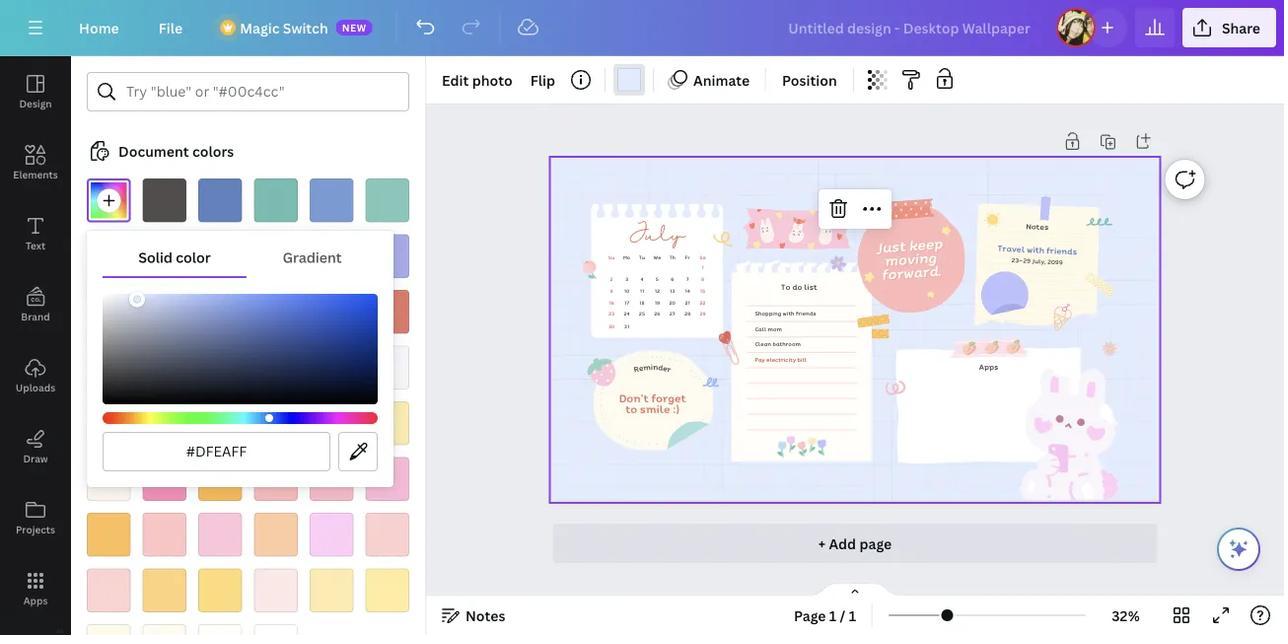 Task type: describe. For each thing, give the bounding box(es) containing it.
#94d4c3 image
[[198, 234, 242, 278]]

28
[[684, 310, 690, 318]]

25
[[639, 310, 645, 318]]

#ffbd59 image
[[87, 513, 131, 557]]

don't
[[619, 390, 649, 407]]

24
[[624, 310, 630, 318]]

#bcc1ff image
[[143, 290, 186, 334]]

23-
[[1011, 255, 1023, 265]]

#fecbb8 image
[[254, 401, 298, 445]]

d
[[657, 361, 664, 373]]

#f4a99e image
[[143, 346, 186, 390]]

#fcf7d2 image
[[143, 401, 186, 445]]

clean bathroom pay electricity bill apps
[[755, 340, 998, 372]]

animate
[[693, 71, 750, 89]]

home link
[[63, 8, 135, 47]]

file
[[159, 18, 183, 37]]

31
[[624, 322, 629, 330]]

to
[[781, 281, 790, 293]]

3
[[625, 275, 628, 283]]

6
[[671, 275, 674, 283]]

#66bdb1 image
[[254, 179, 298, 222]]

#dfeaff image
[[87, 234, 131, 278]]

10 24 3 17 31 tu 11 25 4 18 we 12 26 5 19 th 13 27 6 20 fr 14 28 7 21 sa 1 15 29 8 22
[[624, 254, 706, 330]]

july,
[[1032, 256, 1046, 266]]

text button
[[0, 198, 71, 269]]

#f6bbb7 image
[[198, 346, 242, 390]]

magic switch
[[240, 18, 328, 37]]

solid color
[[138, 248, 211, 267]]

animate button
[[662, 64, 758, 96]]

1 e from the left
[[638, 362, 644, 374]]

canva assistant image
[[1227, 538, 1251, 561]]

#ffe7e7 image
[[254, 569, 298, 613]]

gradient
[[283, 248, 342, 267]]

#ffb8d9 image
[[365, 457, 409, 501]]

1 inside 10 24 3 17 31 tu 11 25 4 18 we 12 26 5 19 th 13 27 6 20 fr 14 28 7 21 sa 1 15 29 8 22
[[702, 264, 704, 271]]

friends for travel
[[1046, 244, 1077, 258]]

list
[[804, 281, 817, 293]]

keep
[[908, 233, 943, 256]]

#5c82c2 image
[[198, 179, 242, 222]]

smile
[[640, 401, 670, 417]]

26
[[654, 310, 660, 318]]

#ffffff image
[[254, 624, 298, 635]]

to
[[625, 401, 637, 417]]

sa
[[699, 254, 706, 261]]

travel
[[997, 242, 1025, 255]]

design
[[19, 97, 52, 110]]

uploads
[[16, 381, 55, 394]]

#fecbb8 image
[[254, 401, 298, 445]]

#fa8068 image
[[254, 346, 298, 390]]

shopping with friends call mom
[[755, 309, 816, 333]]

design button
[[0, 56, 71, 127]]

projects
[[16, 523, 55, 536]]

uploads button
[[0, 340, 71, 411]]

mo
[[623, 254, 630, 261]]

main menu bar
[[0, 0, 1284, 56]]

r
[[666, 363, 673, 375]]

page 1 / 1
[[794, 606, 856, 625]]

:)
[[673, 401, 680, 417]]

#f0a5a5 image
[[87, 346, 131, 390]]

1 horizontal spatial 1
[[829, 606, 837, 625]]

18
[[639, 299, 644, 306]]

+
[[818, 534, 826, 553]]

#ffc4dc image
[[198, 513, 242, 557]]

#fec6d9 image
[[198, 401, 242, 445]]

#feeaa9 image
[[365, 401, 409, 445]]

23
[[608, 310, 615, 318]]

22
[[700, 299, 706, 306]]

switch
[[283, 18, 328, 37]]

text
[[26, 239, 45, 252]]

13
[[670, 287, 675, 294]]

15
[[700, 287, 705, 294]]

Design title text field
[[773, 8, 1048, 47]]

#ffebab image
[[310, 569, 354, 613]]

#ffcfcf image
[[365, 513, 409, 557]]

#524c4c image
[[143, 179, 186, 222]]

solid color button
[[103, 239, 247, 276]]

2 horizontal spatial 1
[[849, 606, 856, 625]]

fr
[[685, 254, 690, 261]]

apps inside the clean bathroom pay electricity bill apps
[[979, 361, 998, 372]]

document
[[118, 142, 189, 160]]

elements button
[[0, 127, 71, 198]]

electricity
[[766, 356, 796, 364]]

share
[[1222, 18, 1261, 37]]

position button
[[774, 64, 845, 96]]

#fec6d9 image
[[198, 401, 242, 445]]

elements
[[13, 168, 58, 181]]

2
[[610, 275, 613, 283]]

forget
[[651, 390, 686, 407]]

tu
[[639, 254, 645, 261]]

i
[[650, 361, 653, 373]]

0 vertical spatial notes
[[1026, 220, 1049, 233]]

#f6bbb7 image
[[198, 346, 242, 390]]

show pages image
[[808, 582, 902, 598]]

#ffffff image
[[254, 624, 298, 635]]

pay
[[755, 356, 765, 364]]

add
[[829, 534, 856, 553]]

draw
[[23, 452, 48, 465]]

#97d1c9 image
[[254, 234, 298, 278]]

travel with friends 23-29 july, 2099
[[997, 242, 1077, 267]]



Task type: vqa. For each thing, say whether or not it's contained in the screenshot.
17
yes



Task type: locate. For each thing, give the bounding box(es) containing it.
0 vertical spatial 29
[[1023, 256, 1031, 265]]

1 horizontal spatial 29
[[1023, 256, 1031, 265]]

29
[[1023, 256, 1031, 265], [700, 310, 706, 318]]

#e87568 image
[[365, 290, 409, 334], [365, 290, 409, 334]]

friends right july,
[[1046, 244, 1077, 258]]

27
[[669, 310, 675, 318]]

Hex color code text field
[[115, 433, 318, 470]]

with
[[1027, 243, 1045, 256], [783, 309, 794, 317]]

su 9 23 2 16 30 mo
[[608, 254, 630, 330]]

4
[[640, 275, 643, 283]]

page
[[794, 606, 826, 625]]

0 horizontal spatial notes
[[466, 606, 505, 625]]

#ffb8d9 image
[[365, 457, 409, 501]]

1 horizontal spatial friends
[[1046, 244, 1077, 258]]

1 horizontal spatial with
[[1027, 243, 1045, 256]]

1 vertical spatial with
[[783, 309, 794, 317]]

#524c4c image
[[143, 179, 186, 222]]

#ffb743 image
[[198, 457, 242, 501], [198, 457, 242, 501]]

29 left july,
[[1023, 256, 1031, 265]]

call
[[755, 325, 766, 333]]

Try "blue" or "#00c4cc" search field
[[126, 73, 397, 110]]

document colors
[[118, 142, 234, 160]]

#8cb3ff image
[[143, 234, 186, 278], [143, 234, 186, 278]]

#ffd27a image
[[143, 569, 186, 613], [143, 569, 186, 613]]

apps button
[[0, 553, 71, 624]]

draw button
[[0, 411, 71, 482]]

19
[[654, 299, 660, 306]]

#ffb8b8 image
[[254, 457, 298, 501], [254, 457, 298, 501]]

#ffe7e7 image
[[254, 569, 298, 613]]

#f4a99e image
[[143, 346, 186, 390]]

2 e from the left
[[662, 362, 669, 374]]

#ffbd59 image
[[87, 513, 131, 557]]

friends inside 'travel with friends 23-29 july, 2099'
[[1046, 244, 1077, 258]]

with right shopping
[[783, 309, 794, 317]]

0 horizontal spatial apps
[[23, 594, 48, 607]]

brand button
[[0, 269, 71, 340]]

#f0a5a5 image
[[87, 346, 131, 390]]

notes inside button
[[466, 606, 505, 625]]

#ff8ab9 image
[[143, 457, 186, 501], [143, 457, 186, 501]]

0 horizontal spatial friends
[[796, 309, 816, 317]]

july
[[629, 222, 685, 251]]

new
[[342, 21, 367, 34]]

11
[[640, 287, 644, 294]]

color
[[176, 248, 211, 267]]

friends down list
[[796, 309, 816, 317]]

#ffdb76 image
[[198, 569, 242, 613], [198, 569, 242, 613]]

#ffb8c5 image
[[310, 457, 354, 501]]

#ffec9e image
[[365, 569, 409, 613], [365, 569, 409, 613]]

32%
[[1112, 606, 1140, 625]]

with inside shopping with friends call mom
[[783, 309, 794, 317]]

1 vertical spatial apps
[[23, 594, 48, 607]]

cute pastel hand drawn doodle line image
[[712, 226, 738, 251]]

forward.
[[881, 260, 942, 285]]

2099
[[1047, 257, 1063, 267]]

1 horizontal spatial e
[[662, 362, 669, 374]]

friends inside shopping with friends call mom
[[796, 309, 816, 317]]

#ffcaa1 image
[[254, 513, 298, 557]]

#a5abed image
[[365, 234, 409, 278]]

friends for shopping
[[796, 309, 816, 317]]

1 vertical spatial 29
[[700, 310, 706, 318]]

0 horizontal spatial e
[[638, 362, 644, 374]]

#fac3f3 image
[[310, 346, 354, 390], [310, 346, 354, 390]]

with right 23-
[[1027, 243, 1045, 256]]

moving
[[884, 247, 937, 271]]

with for travel
[[1027, 243, 1045, 256]]

1 vertical spatial friends
[[796, 309, 816, 317]]

photo
[[472, 71, 513, 89]]

e left i
[[638, 362, 644, 374]]

clean
[[755, 340, 771, 348]]

#ffb8c5 image
[[310, 457, 354, 501]]

position
[[782, 71, 837, 89]]

#7dc7bd image
[[365, 179, 409, 222], [365, 179, 409, 222]]

share button
[[1182, 8, 1276, 47]]

notes
[[1026, 220, 1049, 233], [466, 606, 505, 625]]

friends
[[1046, 244, 1077, 258], [796, 309, 816, 317]]

#fef3eb image
[[87, 457, 131, 501], [87, 457, 131, 501]]

with inside 'travel with friends 23-29 july, 2099'
[[1027, 243, 1045, 256]]

just
[[875, 235, 906, 258]]

29 down '22'
[[700, 310, 706, 318]]

0 horizontal spatial 1
[[702, 264, 704, 271]]

#ffcfcf image
[[365, 513, 409, 557]]

0 horizontal spatial with
[[783, 309, 794, 317]]

r
[[632, 363, 640, 375]]

flip button
[[522, 64, 563, 96]]

#fc7a6c image
[[87, 401, 131, 445], [87, 401, 131, 445]]

16
[[609, 299, 614, 306]]

1 right '/'
[[849, 606, 856, 625]]

th
[[669, 254, 675, 261]]

1
[[702, 264, 704, 271], [829, 606, 837, 625], [849, 606, 856, 625]]

#fffef8 image
[[198, 624, 242, 635], [198, 624, 242, 635]]

#feeaa9 image
[[365, 401, 409, 445]]

r e m i n d e r
[[632, 361, 673, 375]]

30
[[608, 322, 615, 330]]

to do list
[[781, 281, 817, 293]]

#fedee9 image
[[310, 401, 354, 445], [310, 401, 354, 445]]

#bcc1ff image
[[143, 290, 186, 334]]

1 horizontal spatial notes
[[1026, 220, 1049, 233]]

+ add page
[[818, 534, 892, 553]]

8
[[701, 275, 704, 283]]

#fffaea image
[[87, 624, 131, 635], [87, 624, 131, 635]]

1 vertical spatial notes
[[466, 606, 505, 625]]

#ffd1d1 image
[[87, 569, 131, 613], [87, 569, 131, 613]]

apps inside button
[[23, 594, 48, 607]]

edit
[[442, 71, 469, 89]]

32% button
[[1094, 600, 1158, 631]]

#759ad7 image
[[310, 179, 354, 222], [310, 179, 354, 222]]

17
[[624, 299, 629, 306]]

home
[[79, 18, 119, 37]]

#66bdb1 image
[[254, 179, 298, 222]]

with for shopping
[[783, 309, 794, 317]]

#97d1c9 image
[[254, 234, 298, 278]]

0 vertical spatial with
[[1027, 243, 1045, 256]]

9
[[610, 287, 613, 294]]

#ffcaa1 image
[[254, 513, 298, 557]]

#ffc4c4 image
[[143, 513, 186, 557], [143, 513, 186, 557]]

notes button
[[434, 600, 513, 631]]

projects button
[[0, 482, 71, 553]]

#a9dfdc image
[[87, 290, 131, 334], [87, 290, 131, 334]]

file button
[[143, 8, 198, 47]]

do
[[792, 281, 802, 293]]

solid
[[138, 248, 173, 267]]

just keep moving forward.
[[875, 233, 943, 285]]

side panel tab list
[[0, 56, 71, 635]]

7
[[686, 275, 689, 283]]

don't forget to smile :)
[[619, 390, 686, 417]]

1 left '/'
[[829, 606, 837, 625]]

1 horizontal spatial apps
[[979, 361, 998, 372]]

#94d4c3 image
[[198, 234, 242, 278]]

magic
[[240, 18, 280, 37]]

add a new color image
[[87, 179, 131, 222]]

29 inside 'travel with friends 23-29 july, 2099'
[[1023, 256, 1031, 265]]

flip
[[530, 71, 555, 89]]

page
[[860, 534, 892, 553]]

14
[[685, 287, 690, 294]]

#ffcdf7 image
[[310, 513, 354, 557], [310, 513, 354, 557]]

0 horizontal spatial 29
[[700, 310, 706, 318]]

#ffebab image
[[310, 569, 354, 613]]

12
[[654, 287, 660, 294]]

1 down sa
[[702, 264, 704, 271]]

su
[[608, 254, 615, 261]]

bathroom
[[773, 340, 801, 348]]

#fffaef image
[[143, 624, 186, 635], [143, 624, 186, 635]]

edit photo
[[442, 71, 513, 89]]

29 inside 10 24 3 17 31 tu 11 25 4 18 we 12 26 5 19 th 13 27 6 20 fr 14 28 7 21 sa 1 15 29 8 22
[[700, 310, 706, 318]]

edit photo button
[[434, 64, 521, 96]]

shopping
[[755, 309, 781, 317]]

#faf5fa image
[[365, 346, 409, 390], [365, 346, 409, 390]]

#ffc4dc image
[[198, 513, 242, 557]]

#5c82c2 image
[[198, 179, 242, 222]]

#fcf7d2 image
[[143, 401, 186, 445]]

#fa8068 image
[[254, 346, 298, 390]]

21
[[685, 299, 690, 306]]

#dfeaff image
[[617, 68, 641, 92], [617, 68, 641, 92], [87, 234, 131, 278]]

e right n
[[662, 362, 669, 374]]

#9ac47a image
[[310, 234, 354, 278], [310, 234, 354, 278]]

+ add page button
[[553, 524, 1158, 563]]

0 vertical spatial friends
[[1046, 244, 1077, 258]]

#a5abed image
[[365, 234, 409, 278]]

#e5645e image
[[310, 290, 354, 334], [310, 290, 354, 334]]

bill
[[797, 356, 807, 364]]

#c87f9a image
[[198, 290, 242, 334], [198, 290, 242, 334]]

0 vertical spatial apps
[[979, 361, 998, 372]]

#e44533 image
[[254, 290, 298, 334], [254, 290, 298, 334]]



